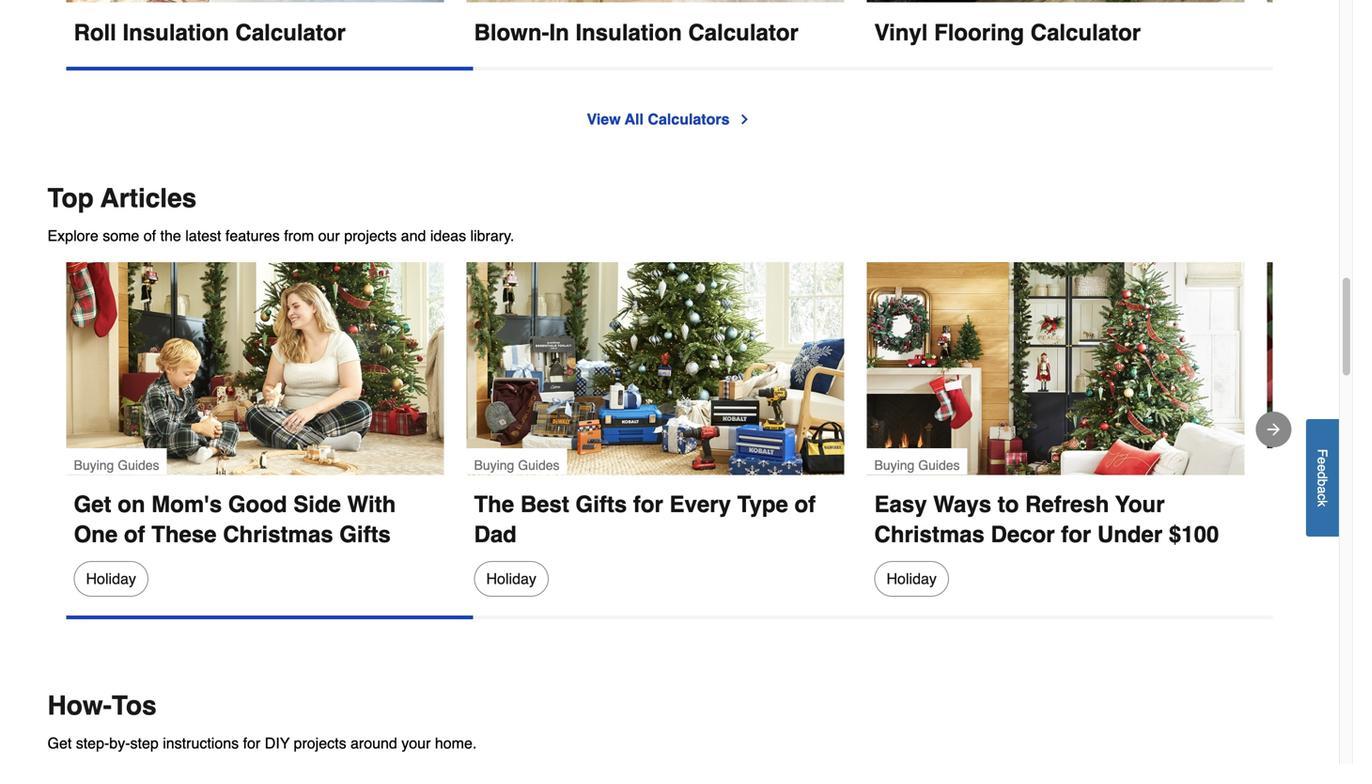 Task type: describe. For each thing, give the bounding box(es) containing it.
$100
[[1169, 522, 1219, 548]]

for inside the best gifts for every type of dad
[[633, 492, 663, 518]]

a close-up of a red poinsettia plant showing green leaves and dark red petals. image
[[1268, 262, 1354, 475]]

vinyl flooring calculator
[[875, 20, 1141, 45]]

the
[[160, 227, 181, 244]]

a living room decorated for christmas with a tree, garland, a wreath and stockings. image
[[867, 262, 1245, 475]]

these
[[151, 522, 217, 548]]

gifts inside the best gifts for every type of dad
[[576, 492, 627, 518]]

best
[[521, 492, 570, 518]]

step
[[130, 735, 159, 752]]

library.
[[470, 227, 514, 244]]

latest
[[185, 227, 221, 244]]

vinyl
[[875, 20, 928, 45]]

in
[[549, 20, 569, 45]]

features
[[226, 227, 280, 244]]

holiday link for the best gifts for every type of dad
[[474, 561, 549, 597]]

buying for get on mom's good side with one of these christmas gifts
[[74, 458, 114, 473]]

refresh
[[1026, 492, 1110, 518]]

c
[[1316, 494, 1331, 500]]

side
[[293, 492, 341, 518]]

view all calculators link
[[587, 108, 752, 130]]

guides for ways
[[919, 458, 960, 473]]

to
[[998, 492, 1019, 518]]

get step-by-step instructions for diy projects around your home.
[[47, 735, 477, 752]]

2 insulation from the left
[[576, 20, 682, 45]]

explore some of the latest features from our projects and ideas library.
[[47, 227, 514, 244]]

2 scrollbar from the top
[[66, 616, 473, 620]]

view all calculators
[[587, 110, 730, 128]]

gifts inside get on mom's good side with one of these christmas gifts
[[340, 522, 391, 548]]

ways
[[934, 492, 992, 518]]

the best gifts for every type of dad
[[474, 492, 822, 548]]

a
[[1316, 486, 1331, 494]]

mom's
[[151, 492, 222, 518]]

buying guide link
[[1268, 262, 1354, 550]]

k
[[1316, 500, 1331, 507]]

dad
[[474, 522, 517, 548]]

guides for on
[[118, 458, 159, 473]]

our
[[318, 227, 340, 244]]

1 scrollbar from the top
[[66, 67, 473, 70]]

a mom and her young child playing on the floor in front of a decorated christmas tree. image
[[66, 262, 444, 475]]

get for get on mom's good side with one of these christmas gifts
[[74, 492, 111, 518]]

type
[[737, 492, 788, 518]]

of inside the best gifts for every type of dad
[[795, 492, 816, 518]]

with
[[347, 492, 396, 518]]

vinyl flooring calculator link
[[867, 0, 1245, 48]]

holiday for the best gifts for every type of dad
[[486, 570, 537, 588]]

0 vertical spatial of
[[144, 227, 156, 244]]

1 vertical spatial projects
[[294, 735, 346, 752]]

a man wearing work gloves finishing the edge of a concrete slab. image
[[1268, 0, 1354, 3]]

blown-in insulation calculator
[[474, 20, 799, 45]]

guide
[[1319, 458, 1354, 473]]

your
[[1116, 492, 1165, 518]]

view
[[587, 110, 621, 128]]

d
[[1316, 472, 1331, 479]]

buying left d
[[1275, 458, 1315, 473]]

how-
[[47, 691, 112, 721]]

from
[[284, 227, 314, 244]]

calculator for roll insulation calculator
[[235, 20, 346, 45]]

buying for easy ways to refresh your christmas decor for under $100
[[875, 458, 915, 473]]



Task type: vqa. For each thing, say whether or not it's contained in the screenshot.
Appliances
no



Task type: locate. For each thing, give the bounding box(es) containing it.
flooring
[[934, 20, 1025, 45]]

holiday down dad
[[486, 570, 537, 588]]

scrollbar
[[66, 67, 473, 70], [66, 616, 473, 620]]

calculator
[[235, 20, 346, 45], [689, 20, 799, 45], [1031, 20, 1141, 45]]

buying guides for the
[[474, 458, 560, 473]]

of down on
[[124, 522, 145, 548]]

holiday link down easy
[[875, 561, 949, 597]]

christmas inside get on mom's good side with one of these christmas gifts
[[223, 522, 333, 548]]

3 buying guides from the left
[[875, 458, 960, 473]]

a man installing faced insulation between the wall studs of a building. image
[[66, 0, 444, 3]]

one
[[74, 522, 118, 548]]

1 horizontal spatial insulation
[[576, 20, 682, 45]]

for
[[633, 492, 663, 518], [1061, 522, 1092, 548], [243, 735, 261, 752]]

get left 'step-'
[[47, 735, 72, 752]]

0 horizontal spatial get
[[47, 735, 72, 752]]

calculator inside the roll insulation calculator link
[[235, 20, 346, 45]]

for down refresh
[[1061, 522, 1092, 548]]

holiday link for easy ways to refresh your christmas decor for under $100
[[875, 561, 949, 597]]

0 vertical spatial scrollbar
[[66, 67, 473, 70]]

1 horizontal spatial for
[[633, 492, 663, 518]]

top
[[47, 183, 94, 213]]

1 e from the top
[[1316, 457, 1331, 464]]

blown-in insulation calculator link
[[467, 0, 845, 48]]

2 buying guides from the left
[[474, 458, 560, 473]]

easy ways to refresh your christmas decor for under $100
[[875, 492, 1219, 548]]

by-
[[109, 735, 130, 752]]

your
[[402, 735, 431, 752]]

1 christmas from the left
[[223, 522, 333, 548]]

for left every
[[633, 492, 663, 518]]

calculator for vinyl flooring calculator
[[1031, 20, 1141, 45]]

arrow right image
[[1265, 420, 1284, 439]]

insulation right roll
[[123, 20, 229, 45]]

all
[[625, 110, 644, 128]]

get
[[74, 492, 111, 518], [47, 735, 72, 752]]

around
[[351, 735, 397, 752]]

2 calculator from the left
[[689, 20, 799, 45]]

diy
[[265, 735, 290, 752]]

buying guides up on
[[74, 458, 159, 473]]

2 horizontal spatial guides
[[919, 458, 960, 473]]

good
[[228, 492, 287, 518]]

0 horizontal spatial buying guides
[[74, 458, 159, 473]]

2 christmas from the left
[[875, 522, 985, 548]]

guides
[[118, 458, 159, 473], [518, 458, 560, 473], [919, 458, 960, 473]]

1 horizontal spatial get
[[74, 492, 111, 518]]

0 horizontal spatial christmas
[[223, 522, 333, 548]]

2 holiday from the left
[[486, 570, 537, 588]]

of inside get on mom's good side with one of these christmas gifts
[[124, 522, 145, 548]]

of left the
[[144, 227, 156, 244]]

projects right 'our'
[[344, 227, 397, 244]]

1 buying guides from the left
[[74, 458, 159, 473]]

1 insulation from the left
[[123, 20, 229, 45]]

1 horizontal spatial holiday
[[486, 570, 537, 588]]

a holiday-ready room with toolboxes arranged as gifts under the christmas tree. image
[[467, 262, 845, 475]]

0 horizontal spatial calculator
[[235, 20, 346, 45]]

3 holiday link from the left
[[875, 561, 949, 597]]

0 horizontal spatial insulation
[[123, 20, 229, 45]]

calculator inside blown-in insulation calculator link
[[689, 20, 799, 45]]

home.
[[435, 735, 477, 752]]

roll insulation calculator link
[[66, 0, 444, 48]]

buying guides for get
[[74, 458, 159, 473]]

projects
[[344, 227, 397, 244], [294, 735, 346, 752]]

how-tos
[[47, 691, 157, 721]]

christmas
[[223, 522, 333, 548], [875, 522, 985, 548]]

2 horizontal spatial holiday link
[[875, 561, 949, 597]]

1 vertical spatial get
[[47, 735, 72, 752]]

calculator up chevron right image on the right of page
[[689, 20, 799, 45]]

2 holiday link from the left
[[474, 561, 549, 597]]

holiday link down one
[[74, 561, 148, 597]]

1 horizontal spatial christmas
[[875, 522, 985, 548]]

0 vertical spatial projects
[[344, 227, 397, 244]]

of
[[144, 227, 156, 244], [795, 492, 816, 518], [124, 522, 145, 548]]

calculator down a dog on a wood-look vinyl plank floor next to a food dish, a bowl with spilled water and a toy. image on the right
[[1031, 20, 1141, 45]]

3 calculator from the left
[[1031, 20, 1141, 45]]

gifts down with
[[340, 522, 391, 548]]

2 guides from the left
[[518, 458, 560, 473]]

roll insulation calculator
[[74, 20, 346, 45]]

1 horizontal spatial gifts
[[576, 492, 627, 518]]

1 horizontal spatial calculator
[[689, 20, 799, 45]]

calculators
[[648, 110, 730, 128]]

1 vertical spatial gifts
[[340, 522, 391, 548]]

on
[[118, 492, 145, 518]]

buying guides for easy
[[875, 458, 960, 473]]

buying up the
[[474, 458, 514, 473]]

1 horizontal spatial guides
[[518, 458, 560, 473]]

3 holiday from the left
[[887, 570, 937, 588]]

get for get step-by-step instructions for diy projects around your home.
[[47, 735, 72, 752]]

calculator down a man installing faced insulation between the wall studs of a building. image
[[235, 20, 346, 45]]

holiday for get on mom's good side with one of these christmas gifts
[[86, 570, 136, 588]]

a dog on a wood-look vinyl plank floor next to a food dish, a bowl with spilled water and a toy. image
[[867, 0, 1245, 3]]

explore
[[47, 227, 98, 244]]

holiday down easy
[[887, 570, 937, 588]]

0 vertical spatial for
[[633, 492, 663, 518]]

insulation down a man using a machine to add blown-in insulation between the joists in an attic. image on the top of page
[[576, 20, 682, 45]]

0 horizontal spatial holiday link
[[74, 561, 148, 597]]

1 calculator from the left
[[235, 20, 346, 45]]

buying
[[1275, 458, 1315, 473], [74, 458, 114, 473], [474, 458, 514, 473], [875, 458, 915, 473]]

0 horizontal spatial holiday
[[86, 570, 136, 588]]

step-
[[76, 735, 109, 752]]

chevron right image
[[737, 112, 752, 127]]

instructions
[[163, 735, 239, 752]]

buying for the best gifts for every type of dad
[[474, 458, 514, 473]]

tos
[[112, 691, 157, 721]]

insulation
[[123, 20, 229, 45], [576, 20, 682, 45]]

holiday link down dad
[[474, 561, 549, 597]]

gifts right best
[[576, 492, 627, 518]]

1 vertical spatial scrollbar
[[66, 616, 473, 620]]

some
[[103, 227, 139, 244]]

buying up easy
[[875, 458, 915, 473]]

0 vertical spatial gifts
[[576, 492, 627, 518]]

holiday link for get on mom's good side with one of these christmas gifts
[[74, 561, 148, 597]]

get up one
[[74, 492, 111, 518]]

0 horizontal spatial for
[[243, 735, 261, 752]]

1 vertical spatial for
[[1061, 522, 1092, 548]]

of right type
[[795, 492, 816, 518]]

buying guides
[[74, 458, 159, 473], [474, 458, 560, 473], [875, 458, 960, 473]]

2 vertical spatial of
[[124, 522, 145, 548]]

guides up ways
[[919, 458, 960, 473]]

buying guides up easy
[[875, 458, 960, 473]]

0 vertical spatial get
[[74, 492, 111, 518]]

guides for best
[[518, 458, 560, 473]]

christmas down good
[[223, 522, 333, 548]]

the
[[474, 492, 514, 518]]

1 holiday from the left
[[86, 570, 136, 588]]

1 horizontal spatial buying guides
[[474, 458, 560, 473]]

for left diy
[[243, 735, 261, 752]]

2 vertical spatial for
[[243, 735, 261, 752]]

guides up on
[[118, 458, 159, 473]]

f e e d b a c k button
[[1307, 419, 1339, 537]]

a man using a machine to add blown-in insulation between the joists in an attic. image
[[467, 0, 845, 3]]

buying guides up the
[[474, 458, 560, 473]]

1 holiday link from the left
[[74, 561, 148, 597]]

projects right diy
[[294, 735, 346, 752]]

top articles
[[47, 183, 197, 213]]

0 horizontal spatial guides
[[118, 458, 159, 473]]

for inside the easy ways to refresh your christmas decor for under $100
[[1061, 522, 1092, 548]]

3 guides from the left
[[919, 458, 960, 473]]

christmas inside the easy ways to refresh your christmas decor for under $100
[[875, 522, 985, 548]]

1 horizontal spatial holiday link
[[474, 561, 549, 597]]

2 e from the top
[[1316, 464, 1331, 472]]

easy
[[875, 492, 927, 518]]

holiday
[[86, 570, 136, 588], [486, 570, 537, 588], [887, 570, 937, 588]]

articles
[[101, 183, 197, 213]]

gifts
[[576, 492, 627, 518], [340, 522, 391, 548]]

0 horizontal spatial gifts
[[340, 522, 391, 548]]

get on mom's good side with one of these christmas gifts
[[74, 492, 402, 548]]

ideas
[[430, 227, 466, 244]]

e
[[1316, 457, 1331, 464], [1316, 464, 1331, 472]]

holiday down one
[[86, 570, 136, 588]]

roll
[[74, 20, 116, 45]]

and
[[401, 227, 426, 244]]

b
[[1316, 479, 1331, 486]]

2 horizontal spatial holiday
[[887, 570, 937, 588]]

buying guide
[[1275, 458, 1354, 473]]

2 horizontal spatial buying guides
[[875, 458, 960, 473]]

buying up one
[[74, 458, 114, 473]]

2 horizontal spatial calculator
[[1031, 20, 1141, 45]]

decor
[[991, 522, 1055, 548]]

calculator inside vinyl flooring calculator link
[[1031, 20, 1141, 45]]

1 guides from the left
[[118, 458, 159, 473]]

every
[[670, 492, 731, 518]]

guides up best
[[518, 458, 560, 473]]

f e e d b a c k
[[1316, 449, 1331, 507]]

f
[[1316, 449, 1331, 457]]

christmas down easy
[[875, 522, 985, 548]]

holiday for easy ways to refresh your christmas decor for under $100
[[887, 570, 937, 588]]

blown-
[[474, 20, 549, 45]]

under
[[1098, 522, 1163, 548]]

holiday link
[[74, 561, 148, 597], [474, 561, 549, 597], [875, 561, 949, 597]]

get inside get on mom's good side with one of these christmas gifts
[[74, 492, 111, 518]]

1 vertical spatial of
[[795, 492, 816, 518]]

2 horizontal spatial for
[[1061, 522, 1092, 548]]



